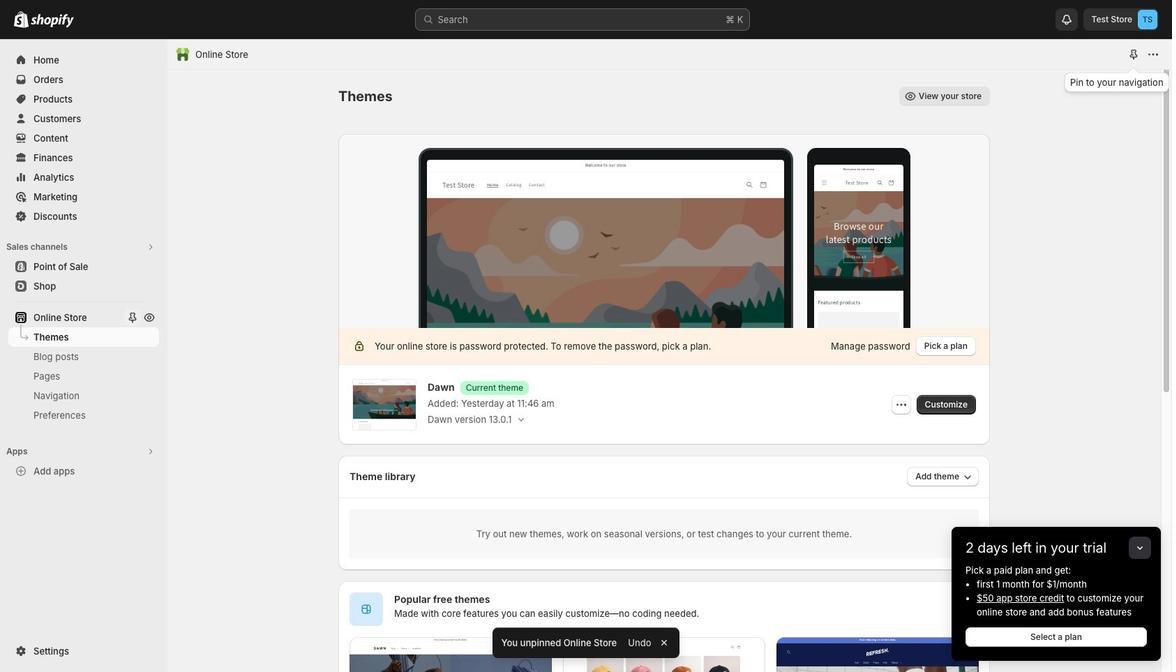 Task type: locate. For each thing, give the bounding box(es) containing it.
1 horizontal spatial shopify image
[[31, 14, 74, 28]]

test store image
[[1138, 10, 1158, 29]]

online store image
[[176, 47, 190, 61]]

shopify image
[[14, 11, 29, 28], [31, 14, 74, 28]]

tooltip
[[1065, 73, 1170, 92]]

0 horizontal spatial shopify image
[[14, 11, 29, 28]]



Task type: vqa. For each thing, say whether or not it's contained in the screenshot.
get associated with Buy X get Y
no



